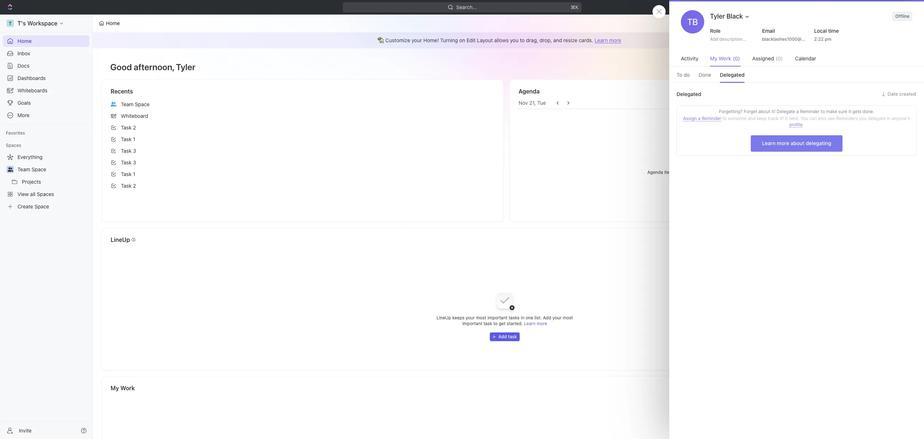 Task type: describe. For each thing, give the bounding box(es) containing it.
create
[[17, 203, 33, 210]]

good
[[110, 62, 132, 72]]

to inside lineup keeps your most important tasks in one list. add your most important task to get started.
[[494, 321, 498, 327]]

role
[[710, 28, 721, 34]]

1 horizontal spatial important
[[488, 315, 508, 321]]

1 vertical spatial delegated
[[677, 91, 701, 97]]

my work
[[111, 385, 135, 392]]

delegating
[[806, 140, 831, 146]]

lineup for lineup
[[111, 237, 130, 243]]

add task
[[499, 334, 517, 340]]

blacklashes1000@gmail.com
[[762, 36, 823, 42]]

‎task for ‎task 2
[[121, 183, 132, 189]]

dashboards
[[17, 75, 46, 81]]

track
[[768, 116, 779, 121]]

‎task 1 link
[[108, 169, 498, 180]]

allows
[[494, 37, 509, 43]]

0 vertical spatial team space
[[121, 101, 150, 107]]

show
[[727, 170, 738, 175]]

projects link
[[22, 176, 88, 188]]

1 most from the left
[[476, 315, 486, 321]]

email blacklashes1000@gmail.com
[[762, 28, 823, 42]]

learn more link for lineup keeps your most important tasks in one list. add your most important task to get started.
[[524, 321, 547, 327]]

to up also
[[821, 109, 825, 114]]

‎task for ‎task 1
[[121, 171, 132, 177]]

to do
[[677, 72, 690, 78]]

home!
[[423, 37, 439, 43]]

0 vertical spatial tyler
[[710, 12, 725, 20]]

0 horizontal spatial you
[[510, 37, 519, 43]]

0 vertical spatial more
[[609, 37, 621, 43]]

offline
[[895, 13, 910, 19]]

good afternoon, tyler
[[110, 62, 195, 72]]

learn more link for 🏡 customize your home! turning on edit layout allows you to drag, drop, and resize cards.
[[595, 37, 621, 43]]

task 1 link
[[108, 134, 498, 145]]

manage cards
[[879, 20, 913, 26]]

everything
[[17, 154, 42, 160]]

task for 2nd task 3 "link" from the bottom
[[121, 148, 132, 154]]

drop,
[[540, 37, 552, 43]]

forget
[[744, 109, 757, 114]]

projects
[[22, 179, 41, 185]]

new button
[[862, 1, 887, 13]]

today
[[880, 100, 893, 106]]

created
[[899, 91, 916, 97]]

email
[[762, 28, 775, 34]]

delegated button
[[720, 67, 745, 83]]

time
[[828, 28, 839, 34]]

team space link inside the sidebar navigation
[[17, 164, 88, 175]]

in inside forgetting? forget about it! delegate a reminder to make sure it gets done. assign a reminder to someone and keep track of it here. you can also see reminders you delegate in anyone's profile .
[[887, 116, 891, 121]]

do
[[684, 72, 690, 78]]

home inside the sidebar navigation
[[17, 38, 32, 44]]

1 vertical spatial important
[[462, 321, 482, 327]]

keeps
[[452, 315, 465, 321]]

lineup for lineup keeps your most important tasks in one list. add your most important task to get started.
[[437, 315, 451, 321]]

more for learn more
[[537, 321, 547, 327]]

your right list.
[[553, 315, 562, 321]]

about for it!
[[759, 109, 770, 114]]

tb
[[687, 17, 698, 27]]

cards.
[[579, 37, 593, 43]]

user group image inside the sidebar navigation
[[7, 167, 13, 172]]

your right from
[[688, 170, 697, 175]]

inbox link
[[3, 48, 90, 59]]

1 vertical spatial it
[[785, 116, 788, 121]]

agenda items from your calendars will show here.
[[648, 170, 751, 175]]

my for my work (0)
[[710, 55, 717, 62]]

delegate
[[868, 116, 886, 121]]

docs
[[17, 63, 29, 69]]

1 horizontal spatial spaces
[[37, 191, 54, 197]]

1 (0) from the left
[[733, 55, 740, 62]]

add task button
[[490, 333, 520, 341]]

view all spaces link
[[3, 189, 88, 200]]

of
[[780, 116, 784, 121]]

t's workspace, , element
[[7, 20, 14, 27]]

view all spaces
[[17, 191, 54, 197]]

tab list containing to do
[[669, 67, 924, 83]]

task for the task 1 link
[[121, 136, 132, 142]]

favorites button
[[3, 129, 28, 138]]

can
[[810, 116, 817, 121]]

0 vertical spatial home
[[106, 20, 120, 26]]

2 task 3 link from the top
[[108, 157, 498, 169]]

keep
[[757, 116, 767, 121]]

forgetting?
[[719, 109, 743, 114]]

whiteboards link
[[3, 85, 90, 96]]

home link
[[3, 35, 90, 47]]

0 horizontal spatial tyler
[[176, 62, 195, 72]]

manage cards button
[[874, 17, 918, 29]]

see
[[828, 116, 835, 121]]

team space inside the sidebar navigation
[[17, 166, 46, 173]]

1 vertical spatial space
[[32, 166, 46, 173]]

create space
[[17, 203, 49, 210]]

1 for ‎task 1
[[133, 171, 135, 177]]

🏡
[[378, 37, 384, 43]]

you inside forgetting? forget about it! delegate a reminder to make sure it gets done. assign a reminder to someone and keep track of it here. you can also see reminders you delegate in anyone's profile .
[[859, 116, 867, 121]]

1 horizontal spatial reminder
[[800, 109, 820, 114]]

user group image inside team space link
[[111, 102, 116, 107]]

create space link
[[3, 201, 88, 213]]

started.
[[507, 321, 523, 327]]

new
[[872, 4, 883, 10]]

whiteboard link
[[108, 110, 498, 122]]

assign
[[683, 116, 697, 121]]

goals link
[[3, 97, 90, 109]]

nov 21, tue button
[[519, 100, 546, 106]]

all
[[30, 191, 35, 197]]

1 horizontal spatial team
[[121, 101, 134, 107]]

0 vertical spatial and
[[553, 37, 562, 43]]

recents
[[111, 88, 133, 95]]

task 3 for 2nd task 3 "link"
[[121, 159, 136, 166]]

resize
[[564, 37, 577, 43]]

‎task 1
[[121, 171, 135, 177]]

add inside lineup keeps your most important tasks in one list. add your most important task to get started.
[[543, 315, 551, 321]]

task for 2nd task 3 "link"
[[121, 159, 132, 166]]

whiteboards
[[17, 87, 47, 94]]

2 vertical spatial space
[[34, 203, 49, 210]]

⌘k
[[571, 4, 579, 10]]

sure
[[839, 109, 847, 114]]

description...
[[720, 36, 747, 42]]

assigned
[[752, 55, 774, 62]]

you
[[801, 116, 808, 121]]

assign a reminder link
[[683, 116, 721, 122]]

my for my work
[[111, 385, 119, 392]]

t
[[9, 21, 12, 26]]

task for "task 2" link
[[121, 124, 132, 131]]

everything link
[[3, 151, 88, 163]]



Task type: vqa. For each thing, say whether or not it's contained in the screenshot.
the left more
yes



Task type: locate. For each thing, give the bounding box(es) containing it.
1 task 3 link from the top
[[108, 145, 498, 157]]

delegated down do at the top right of page
[[677, 91, 701, 97]]

assigned (0)
[[752, 55, 783, 62]]

task down task 1
[[121, 148, 132, 154]]

it right sure
[[849, 109, 851, 114]]

done
[[699, 72, 711, 78]]

most right list.
[[563, 315, 573, 321]]

your right keeps
[[466, 315, 475, 321]]

1 vertical spatial team
[[17, 166, 30, 173]]

1 vertical spatial spaces
[[37, 191, 54, 197]]

2 for task 2
[[133, 124, 136, 131]]

0 horizontal spatial work
[[120, 385, 135, 392]]

2 most from the left
[[563, 315, 573, 321]]

important up "get" at the bottom of page
[[488, 315, 508, 321]]

0 horizontal spatial delegated
[[677, 91, 701, 97]]

you right allows
[[510, 37, 519, 43]]

1 horizontal spatial user group image
[[111, 102, 116, 107]]

dashboards link
[[3, 72, 90, 84]]

0 vertical spatial about
[[759, 109, 770, 114]]

1 vertical spatial 3
[[133, 159, 136, 166]]

task inside button
[[508, 334, 517, 340]]

team space up whiteboard
[[121, 101, 150, 107]]

1 horizontal spatial home
[[106, 20, 120, 26]]

space down "view all spaces" link
[[34, 203, 49, 210]]

3 task from the top
[[121, 148, 132, 154]]

0 vertical spatial 2
[[133, 124, 136, 131]]

team up whiteboard
[[121, 101, 134, 107]]

task 3 for 2nd task 3 "link" from the bottom
[[121, 148, 136, 154]]

more down of
[[777, 140, 789, 146]]

2 horizontal spatial more
[[777, 140, 789, 146]]

upgrade link
[[825, 2, 859, 12]]

here. inside forgetting? forget about it! delegate a reminder to make sure it gets done. assign a reminder to someone and keep track of it here. you can also see reminders you delegate in anyone's profile .
[[789, 116, 799, 121]]

0 vertical spatial learn more link
[[595, 37, 621, 43]]

to left "get" at the bottom of page
[[494, 321, 498, 327]]

tree containing everything
[[3, 151, 90, 213]]

about for delegating
[[791, 140, 805, 146]]

task left "get" at the bottom of page
[[484, 321, 492, 327]]

1 task from the top
[[121, 124, 132, 131]]

goals
[[17, 100, 31, 106]]

team inside the sidebar navigation
[[17, 166, 30, 173]]

my
[[710, 55, 717, 62], [111, 385, 119, 392]]

reminder up can
[[800, 109, 820, 114]]

0 vertical spatial 3
[[133, 148, 136, 154]]

0 vertical spatial it
[[849, 109, 851, 114]]

task 3 down task 1
[[121, 148, 136, 154]]

0 vertical spatial agenda
[[519, 88, 540, 95]]

on
[[459, 37, 465, 43]]

in inside lineup keeps your most important tasks in one list. add your most important task to get started.
[[521, 315, 524, 321]]

a right delegate
[[797, 109, 799, 114]]

in
[[887, 116, 891, 121], [521, 315, 524, 321]]

1 horizontal spatial and
[[748, 116, 756, 121]]

inbox
[[17, 50, 30, 56]]

manage
[[879, 20, 898, 26]]

task 3 link
[[108, 145, 498, 157], [108, 157, 498, 169]]

t's workspace
[[17, 20, 58, 27]]

0 vertical spatial space
[[135, 101, 150, 107]]

view
[[17, 191, 29, 197]]

task inside lineup keeps your most important tasks in one list. add your most important task to get started.
[[484, 321, 492, 327]]

0 horizontal spatial team
[[17, 166, 30, 173]]

team space up projects
[[17, 166, 46, 173]]

about up keep
[[759, 109, 770, 114]]

edit
[[467, 37, 476, 43]]

1 horizontal spatial in
[[887, 116, 891, 121]]

more right cards.
[[609, 37, 621, 43]]

‎task 2 link
[[108, 180, 498, 192]]

will
[[719, 170, 726, 175]]

about
[[759, 109, 770, 114], [791, 140, 805, 146]]

0 vertical spatial add
[[710, 36, 718, 42]]

learn down 'track' at the top right of the page
[[762, 140, 776, 146]]

1 horizontal spatial work
[[719, 55, 731, 62]]

reminder down 'forgetting?'
[[702, 116, 721, 121]]

add down "get" at the bottom of page
[[499, 334, 507, 340]]

0 vertical spatial learn
[[595, 37, 608, 43]]

tyler right afternoon,
[[176, 62, 195, 72]]

1 vertical spatial ‎task
[[121, 183, 132, 189]]

role add description...
[[710, 28, 747, 42]]

2
[[133, 124, 136, 131], [133, 183, 136, 189]]

tree
[[3, 151, 90, 213]]

task down task 2
[[121, 136, 132, 142]]

1 vertical spatial task
[[508, 334, 517, 340]]

task 3 up ‎task 1
[[121, 159, 136, 166]]

space up whiteboard
[[135, 101, 150, 107]]

2 task from the top
[[121, 136, 132, 142]]

1 vertical spatial reminder
[[702, 116, 721, 121]]

0 horizontal spatial learn more link
[[524, 321, 547, 327]]

important
[[488, 315, 508, 321], [462, 321, 482, 327]]

also
[[818, 116, 827, 121]]

task up task 1
[[121, 124, 132, 131]]

3
[[133, 148, 136, 154], [133, 159, 136, 166]]

someone
[[728, 116, 747, 121]]

0 horizontal spatial lineup
[[111, 237, 130, 243]]

learn
[[595, 37, 608, 43], [762, 140, 776, 146], [524, 321, 536, 327]]

date created button
[[879, 90, 919, 99]]

learn down one
[[524, 321, 536, 327]]

tree inside the sidebar navigation
[[3, 151, 90, 213]]

agenda for agenda items from your calendars will show here.
[[648, 170, 663, 175]]

t's
[[17, 20, 26, 27]]

1 1 from the top
[[133, 136, 135, 142]]

0 vertical spatial here.
[[789, 116, 799, 121]]

team space link
[[108, 99, 498, 110], [17, 164, 88, 175]]

1 horizontal spatial learn more link
[[595, 37, 621, 43]]

1 horizontal spatial learn
[[595, 37, 608, 43]]

1 vertical spatial team space link
[[17, 164, 88, 175]]

to left drag,
[[520, 37, 525, 43]]

0 horizontal spatial task
[[484, 321, 492, 327]]

1 vertical spatial and
[[748, 116, 756, 121]]

2 horizontal spatial add
[[710, 36, 718, 42]]

nov 21, tue
[[519, 100, 546, 106]]

task up ‎task 1
[[121, 159, 132, 166]]

team space
[[121, 101, 150, 107], [17, 166, 46, 173]]

reminders
[[836, 116, 858, 121]]

to down 'forgetting?'
[[723, 116, 727, 121]]

0 vertical spatial 1
[[133, 136, 135, 142]]

0 horizontal spatial here.
[[739, 170, 749, 175]]

0 vertical spatial team
[[121, 101, 134, 107]]

about down profile link
[[791, 140, 805, 146]]

pm
[[825, 36, 832, 42]]

1 vertical spatial team space
[[17, 166, 46, 173]]

task 1
[[121, 136, 135, 142]]

2 3 from the top
[[133, 159, 136, 166]]

0 horizontal spatial user group image
[[7, 167, 13, 172]]

done button
[[699, 67, 711, 83]]

date
[[888, 91, 898, 97]]

0 horizontal spatial about
[[759, 109, 770, 114]]

layout
[[477, 37, 493, 43]]

in right delegate
[[887, 116, 891, 121]]

0 horizontal spatial spaces
[[6, 143, 21, 148]]

(0) right assigned at right top
[[776, 55, 783, 62]]

🏡 customize your home! turning on edit layout allows you to drag, drop, and resize cards. learn more
[[378, 37, 621, 43]]

your left home!
[[412, 37, 422, 43]]

2 for ‎task 2
[[133, 183, 136, 189]]

0 horizontal spatial and
[[553, 37, 562, 43]]

1 horizontal spatial more
[[609, 37, 621, 43]]

3 up ‎task 1
[[133, 159, 136, 166]]

1 horizontal spatial task
[[508, 334, 517, 340]]

and inside forgetting? forget about it! delegate a reminder to make sure it gets done. assign a reminder to someone and keep track of it here. you can also see reminders you delegate in anyone's profile .
[[748, 116, 756, 121]]

agenda for agenda
[[519, 88, 540, 95]]

today button
[[877, 99, 895, 107]]

spaces down favorites 'button'
[[6, 143, 21, 148]]

learn more link right cards.
[[595, 37, 621, 43]]

list.
[[535, 315, 542, 321]]

about inside forgetting? forget about it! delegate a reminder to make sure it gets done. assign a reminder to someone and keep track of it here. you can also see reminders you delegate in anyone's profile .
[[759, 109, 770, 114]]

1 3 from the top
[[133, 148, 136, 154]]

0 vertical spatial a
[[797, 109, 799, 114]]

drag,
[[526, 37, 538, 43]]

0 vertical spatial task 3
[[121, 148, 136, 154]]

2 horizontal spatial learn
[[762, 140, 776, 146]]

tab list
[[669, 67, 924, 83]]

here. right show
[[739, 170, 749, 175]]

to
[[677, 72, 682, 78]]

agenda left items
[[648, 170, 663, 175]]

add task button
[[490, 333, 520, 341]]

1 ‎task from the top
[[121, 171, 132, 177]]

1 vertical spatial home
[[17, 38, 32, 44]]

2 down ‎task 1
[[133, 183, 136, 189]]

learn right cards.
[[595, 37, 608, 43]]

2 2 from the top
[[133, 183, 136, 189]]

0 horizontal spatial in
[[521, 315, 524, 321]]

0 horizontal spatial agenda
[[519, 88, 540, 95]]

0 horizontal spatial add
[[499, 334, 507, 340]]

date created
[[888, 91, 916, 97]]

work for my work (0)
[[719, 55, 731, 62]]

task 3
[[121, 148, 136, 154], [121, 159, 136, 166]]

docs link
[[3, 60, 90, 72]]

add
[[710, 36, 718, 42], [543, 315, 551, 321], [499, 334, 507, 340]]

it!
[[772, 109, 776, 114]]

‎task up ‎task 2
[[121, 171, 132, 177]]

0 vertical spatial reminder
[[800, 109, 820, 114]]

more for learn more about delegating
[[777, 140, 789, 146]]

1 horizontal spatial lineup
[[437, 315, 451, 321]]

1 horizontal spatial most
[[563, 315, 573, 321]]

lineup keeps your most important tasks in one list. add your most important task to get started.
[[437, 315, 573, 327]]

1
[[133, 136, 135, 142], [133, 171, 135, 177]]

a right assign
[[698, 116, 701, 121]]

task 3 link up "‎task 1" link
[[108, 145, 498, 157]]

1 vertical spatial user group image
[[7, 167, 13, 172]]

0 vertical spatial delegated
[[720, 72, 745, 78]]

space
[[135, 101, 150, 107], [32, 166, 46, 173], [34, 203, 49, 210]]

more down list.
[[537, 321, 547, 327]]

important down keeps
[[462, 321, 482, 327]]

done.
[[863, 109, 874, 114]]

upgrade
[[835, 4, 856, 10]]

1 vertical spatial work
[[120, 385, 135, 392]]

1 vertical spatial here.
[[739, 170, 749, 175]]

reminder
[[800, 109, 820, 114], [702, 116, 721, 121]]

team space link up projects link
[[17, 164, 88, 175]]

activity
[[681, 55, 699, 62]]

1 vertical spatial learn
[[762, 140, 776, 146]]

1 for task 1
[[133, 136, 135, 142]]

it right of
[[785, 116, 788, 121]]

task down started.
[[508, 334, 517, 340]]

cards
[[899, 20, 913, 26]]

2 vertical spatial add
[[499, 334, 507, 340]]

0 vertical spatial spaces
[[6, 143, 21, 148]]

0 vertical spatial you
[[510, 37, 519, 43]]

in left one
[[521, 315, 524, 321]]

0 vertical spatial ‎task
[[121, 171, 132, 177]]

1 vertical spatial my
[[111, 385, 119, 392]]

1 horizontal spatial about
[[791, 140, 805, 146]]

1 vertical spatial tyler
[[176, 62, 195, 72]]

1 vertical spatial a
[[698, 116, 701, 121]]

1 vertical spatial in
[[521, 315, 524, 321]]

2 1 from the top
[[133, 171, 135, 177]]

whiteboard
[[121, 113, 148, 119]]

1 horizontal spatial it
[[849, 109, 851, 114]]

work
[[719, 55, 731, 62], [120, 385, 135, 392]]

tue
[[537, 100, 546, 106]]

lineup
[[111, 237, 130, 243], [437, 315, 451, 321]]

2 down whiteboard
[[133, 124, 136, 131]]

learn more about delegating link
[[751, 135, 843, 152]]

1 down task 2
[[133, 136, 135, 142]]

‎task down ‎task 1
[[121, 183, 132, 189]]

workspace
[[27, 20, 58, 27]]

learn more
[[524, 321, 547, 327]]

0 horizontal spatial team space link
[[17, 164, 88, 175]]

4 task from the top
[[121, 159, 132, 166]]

task
[[484, 321, 492, 327], [508, 334, 517, 340]]

1 up ‎task 2
[[133, 171, 135, 177]]

0 horizontal spatial (0)
[[733, 55, 740, 62]]

black
[[727, 12, 743, 20]]

0 horizontal spatial team space
[[17, 166, 46, 173]]

to do button
[[677, 67, 690, 83]]

(0) up the delegated "button"
[[733, 55, 740, 62]]

search...
[[456, 4, 477, 10]]

1 horizontal spatial here.
[[789, 116, 799, 121]]

tyler up role
[[710, 12, 725, 20]]

1 task 3 from the top
[[121, 148, 136, 154]]

here. up profile
[[789, 116, 799, 121]]

you down done.
[[859, 116, 867, 121]]

add right list.
[[543, 315, 551, 321]]

1 horizontal spatial you
[[859, 116, 867, 121]]

1 horizontal spatial a
[[797, 109, 799, 114]]

add inside button
[[499, 334, 507, 340]]

add down role
[[710, 36, 718, 42]]

space down everything link
[[32, 166, 46, 173]]

and down forget
[[748, 116, 756, 121]]

1 horizontal spatial (0)
[[776, 55, 783, 62]]

0 vertical spatial work
[[719, 55, 731, 62]]

items
[[664, 170, 676, 175]]

learn for learn more
[[524, 321, 536, 327]]

lineup inside lineup keeps your most important tasks in one list. add your most important task to get started.
[[437, 315, 451, 321]]

task 3 link up ‎task 2 link
[[108, 157, 498, 169]]

user group image
[[111, 102, 116, 107], [7, 167, 13, 172]]

work for my work
[[120, 385, 135, 392]]

more
[[17, 112, 29, 118]]

2 (0) from the left
[[776, 55, 783, 62]]

1 vertical spatial learn more link
[[524, 321, 547, 327]]

0 vertical spatial user group image
[[111, 102, 116, 107]]

sidebar navigation
[[0, 15, 94, 439]]

invite
[[19, 428, 32, 434]]

0 horizontal spatial most
[[476, 315, 486, 321]]

1 horizontal spatial team space link
[[108, 99, 498, 110]]

delegate
[[777, 109, 795, 114]]

1 vertical spatial more
[[777, 140, 789, 146]]

most right keeps
[[476, 315, 486, 321]]

1 vertical spatial agenda
[[648, 170, 663, 175]]

team space link up "task 2" link
[[108, 99, 498, 110]]

1 vertical spatial 2
[[133, 183, 136, 189]]

3 down task 1
[[133, 148, 136, 154]]

2 task 3 from the top
[[121, 159, 136, 166]]

agenda up nov 21, tue dropdown button
[[519, 88, 540, 95]]

1 2 from the top
[[133, 124, 136, 131]]

add description... button
[[707, 35, 755, 44]]

add inside role add description...
[[710, 36, 718, 42]]

1 vertical spatial add
[[543, 315, 551, 321]]

one
[[526, 315, 533, 321]]

0 horizontal spatial important
[[462, 321, 482, 327]]

2 ‎task from the top
[[121, 183, 132, 189]]

learn more link down list.
[[524, 321, 547, 327]]

anyone's
[[892, 116, 910, 121]]

0 vertical spatial important
[[488, 315, 508, 321]]

1 vertical spatial lineup
[[437, 315, 451, 321]]

0 vertical spatial team space link
[[108, 99, 498, 110]]

delegated down my work (0)
[[720, 72, 745, 78]]

nov
[[519, 100, 528, 106]]

task
[[121, 124, 132, 131], [121, 136, 132, 142], [121, 148, 132, 154], [121, 159, 132, 166]]

tyler black
[[710, 12, 743, 20]]

and right drop,
[[553, 37, 562, 43]]

spaces up 'create space' link
[[37, 191, 54, 197]]

0 horizontal spatial reminder
[[702, 116, 721, 121]]

get
[[499, 321, 506, 327]]

learn for learn more about delegating
[[762, 140, 776, 146]]

team down everything
[[17, 166, 30, 173]]



